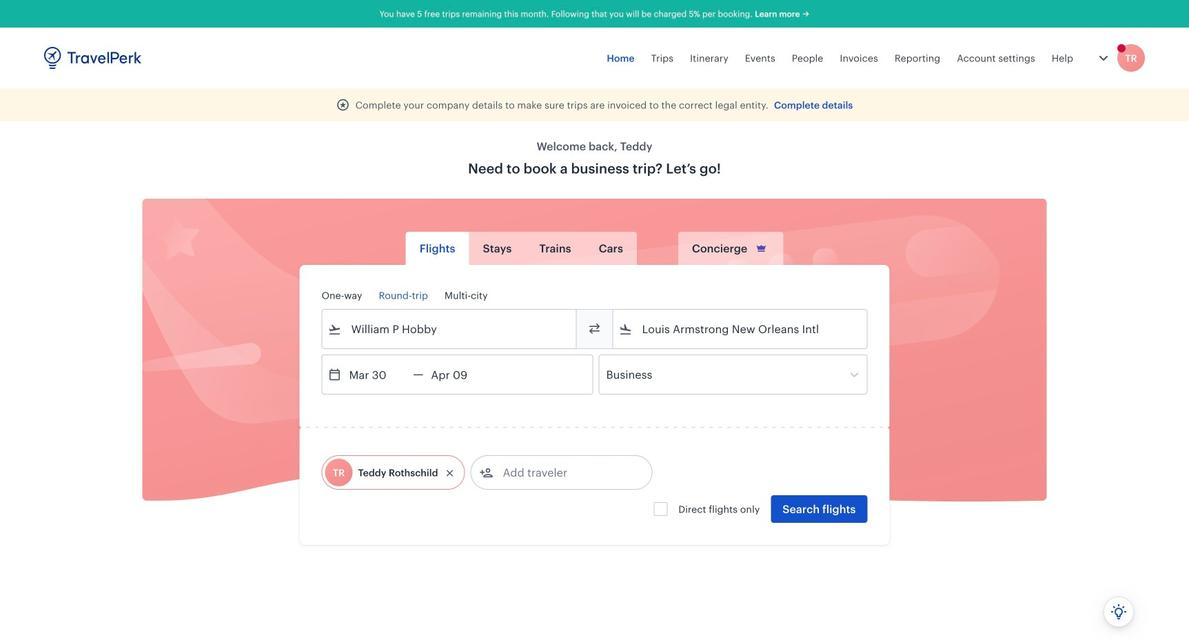 Task type: locate. For each thing, give the bounding box(es) containing it.
Return text field
[[424, 355, 495, 394]]



Task type: describe. For each thing, give the bounding box(es) containing it.
To search field
[[633, 318, 849, 340]]

Add traveler search field
[[494, 461, 637, 484]]

Depart text field
[[342, 355, 414, 394]]

From search field
[[342, 318, 558, 340]]



Task type: vqa. For each thing, say whether or not it's contained in the screenshot.
the Add first traveler search field
no



